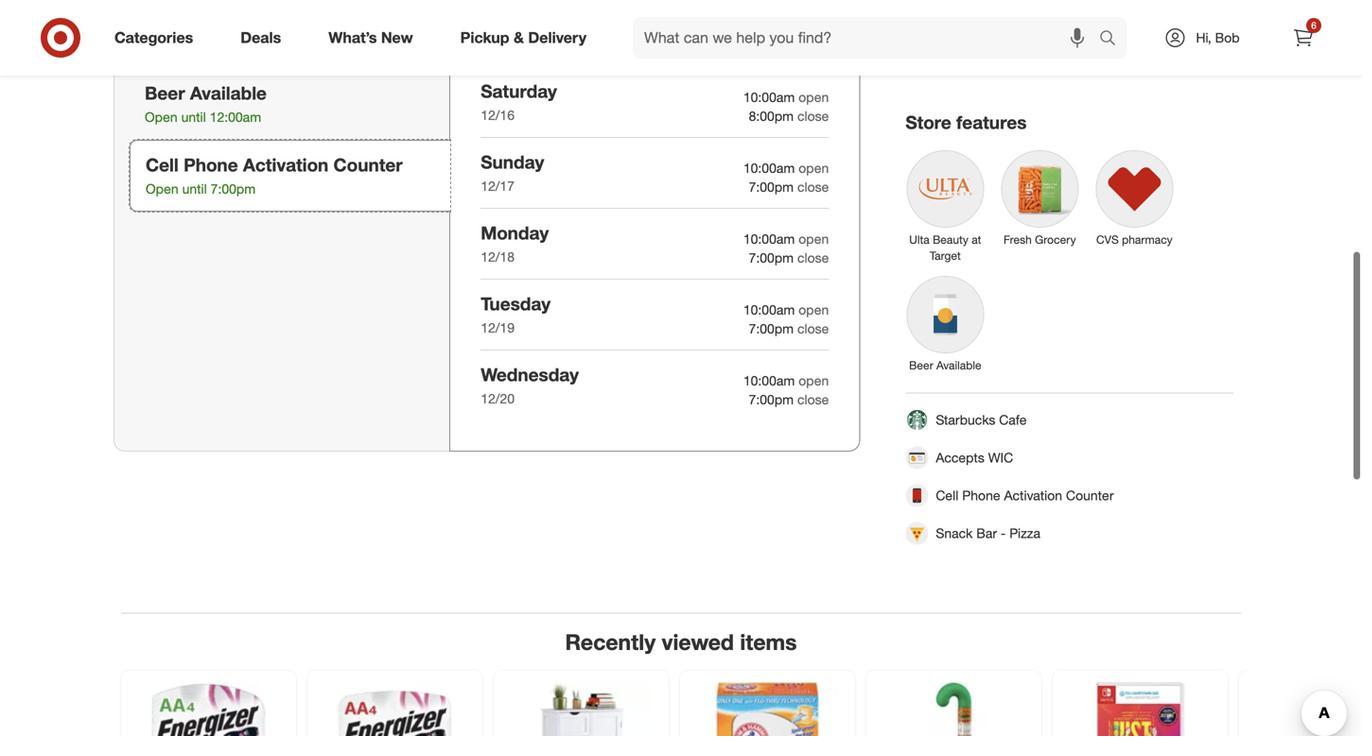 Task type: locate. For each thing, give the bounding box(es) containing it.
10:00am open 7:00pm close
[[743, 160, 829, 195], [743, 231, 829, 266], [743, 302, 829, 337], [743, 373, 829, 408]]

open for monday
[[799, 231, 829, 247]]

friday 12/15
[[481, 9, 533, 53]]

cafe inside starbucks cafe open until 9:00pm
[[237, 11, 277, 33]]

cell up snack
[[936, 488, 959, 504]]

reese's peanut butter cups holiday candy filled plastic cane miniatures - 2.17oz image
[[883, 683, 1025, 737]]

1 horizontal spatial counter
[[1066, 488, 1114, 504]]

1 vertical spatial counter
[[1066, 488, 1114, 504]]

items
[[740, 629, 797, 656]]

what's new link
[[312, 17, 437, 59]]

0 vertical spatial cell
[[146, 154, 179, 176]]

cvs
[[1096, 233, 1119, 247]]

starbucks cafe
[[936, 412, 1027, 428]]

1 vertical spatial available
[[937, 359, 982, 373]]

1 vertical spatial 8:00pm
[[749, 108, 794, 124]]

12/19
[[481, 320, 515, 336]]

1 vertical spatial phone
[[962, 488, 1000, 504]]

cafe up 9:00pm
[[237, 11, 277, 33]]

6 10:00am from the top
[[743, 373, 795, 389]]

phone
[[184, 154, 238, 176], [962, 488, 1000, 504]]

open for starbucks cafe
[[145, 38, 178, 55]]

until inside beer available open until 12:00am
[[181, 109, 206, 126]]

2 close from the top
[[797, 108, 829, 124]]

0 vertical spatial cafe
[[237, 11, 277, 33]]

beer for beer available
[[909, 359, 933, 373]]

0 vertical spatial beer
[[145, 82, 185, 104]]

energizer max aa batteries - 4pk alkaline battery image
[[324, 683, 466, 737]]

0 horizontal spatial cafe
[[237, 11, 277, 33]]

tuesday
[[481, 293, 551, 315]]

8:00pm
[[749, 37, 794, 53], [749, 108, 794, 124]]

2 8:00pm from the top
[[749, 108, 794, 124]]

deals
[[240, 28, 281, 47]]

pickup & delivery link
[[444, 17, 610, 59]]

12/16
[[481, 107, 515, 123]]

cvs pharmacy
[[1096, 233, 1173, 247]]

1 open from the top
[[799, 18, 829, 34]]

0 horizontal spatial cell
[[146, 154, 179, 176]]

activation
[[243, 154, 329, 176], [1004, 488, 1062, 504]]

viewed
[[662, 629, 734, 656]]

sunday
[[481, 151, 544, 173]]

8:00pm for friday
[[749, 37, 794, 53]]

open for tuesday
[[799, 302, 829, 318]]

saturday
[[481, 80, 557, 102]]

beauty
[[933, 233, 969, 247]]

cvs pharmacy link
[[1087, 142, 1182, 252]]

12/17
[[481, 178, 515, 194]]

open for saturday
[[799, 89, 829, 105]]

5 10:00am from the top
[[743, 302, 795, 318]]

available up 12:00am
[[190, 82, 267, 104]]

open inside starbucks cafe open until 9:00pm
[[145, 38, 178, 55]]

starbucks for starbucks cafe open until 9:00pm
[[145, 11, 232, 33]]

1 8:00pm from the top
[[749, 37, 794, 53]]

1 vertical spatial activation
[[1004, 488, 1062, 504]]

activation up pizza
[[1004, 488, 1062, 504]]

cafe
[[237, 11, 277, 33], [999, 412, 1027, 428]]

close
[[797, 37, 829, 53], [797, 108, 829, 124], [797, 179, 829, 195], [797, 250, 829, 266], [797, 321, 829, 337], [797, 392, 829, 408]]

6 close from the top
[[797, 392, 829, 408]]

4 10:00am from the top
[[743, 231, 795, 247]]

10:00am for tuesday
[[743, 302, 795, 318]]

search
[[1091, 30, 1136, 49]]

3 10:00am open 7:00pm close from the top
[[743, 302, 829, 337]]

0 horizontal spatial phone
[[184, 154, 238, 176]]

1 horizontal spatial beer
[[909, 359, 933, 373]]

5 close from the top
[[797, 321, 829, 337]]

1 horizontal spatial available
[[937, 359, 982, 373]]

0 vertical spatial phone
[[184, 154, 238, 176]]

1 horizontal spatial cafe
[[999, 412, 1027, 428]]

beer inside beer available open until 12:00am
[[145, 82, 185, 104]]

1 horizontal spatial activation
[[1004, 488, 1062, 504]]

accepts wic
[[936, 450, 1013, 466]]

saturday 12/16
[[481, 80, 557, 123]]

starbucks inside starbucks cafe open until 9:00pm
[[145, 11, 232, 33]]

8:00pm for saturday
[[749, 108, 794, 124]]

0 vertical spatial activation
[[243, 154, 329, 176]]

0 vertical spatial starbucks
[[145, 11, 232, 33]]

1 horizontal spatial starbucks
[[936, 412, 996, 428]]

3 close from the top
[[797, 179, 829, 195]]

phone inside cell phone activation counter open until 7:00pm
[[184, 154, 238, 176]]

counter inside cell phone activation counter open until 7:00pm
[[334, 154, 403, 176]]

pickup & delivery
[[460, 28, 587, 47]]

cafe up wic
[[999, 412, 1027, 428]]

0 vertical spatial 8:00pm
[[749, 37, 794, 53]]

bob
[[1215, 29, 1240, 46]]

10:00am for saturday
[[743, 89, 795, 105]]

activation down 12:00am
[[243, 154, 329, 176]]

2 open from the top
[[799, 89, 829, 105]]

0 horizontal spatial starbucks
[[145, 11, 232, 33]]

phone down 12:00am
[[184, 154, 238, 176]]

available
[[190, 82, 267, 104], [937, 359, 982, 373]]

cell
[[146, 154, 179, 176], [936, 488, 959, 504]]

available up starbucks cafe
[[937, 359, 982, 373]]

10:00am open 7:00pm close for wednesday
[[743, 373, 829, 408]]

close for friday
[[797, 37, 829, 53]]

0 horizontal spatial activation
[[243, 154, 329, 176]]

1 horizontal spatial phone
[[962, 488, 1000, 504]]

5 open from the top
[[799, 302, 829, 318]]

1 vertical spatial until
[[181, 109, 206, 126]]

4 open from the top
[[799, 231, 829, 247]]

starbucks
[[145, 11, 232, 33], [936, 412, 996, 428]]

4 10:00am open 7:00pm close from the top
[[743, 373, 829, 408]]

open for sunday
[[799, 160, 829, 176]]

10:00am
[[743, 18, 795, 34], [743, 89, 795, 105], [743, 160, 795, 176], [743, 231, 795, 247], [743, 302, 795, 318], [743, 373, 795, 389]]

costway wooden 4 drawer bathroom cabinet storage cupboard 2 shelves free standing white image
[[510, 683, 652, 737]]

10:00am open 8:00pm close
[[743, 18, 829, 53], [743, 89, 829, 124]]

hi, bob
[[1196, 29, 1240, 46]]

7:00pm
[[749, 179, 794, 195], [211, 181, 256, 197], [749, 250, 794, 266], [749, 321, 794, 337], [749, 392, 794, 408]]

cell down beer available open until 12:00am
[[146, 154, 179, 176]]

1 10:00am open 8:00pm close from the top
[[743, 18, 829, 53]]

2 10:00am from the top
[[743, 89, 795, 105]]

available inside beer available open until 12:00am
[[190, 82, 267, 104]]

7:00pm for tuesday
[[749, 321, 794, 337]]

cell inside cell phone activation counter open until 7:00pm
[[146, 154, 179, 176]]

activation for cell phone activation counter
[[1004, 488, 1062, 504]]

7:00pm inside cell phone activation counter open until 7:00pm
[[211, 181, 256, 197]]

until inside starbucks cafe open until 9:00pm
[[181, 38, 206, 55]]

open inside beer available open until 12:00am
[[145, 109, 178, 126]]

until
[[181, 38, 206, 55], [181, 109, 206, 126], [182, 181, 207, 197]]

0 vertical spatial available
[[190, 82, 267, 104]]

2 vertical spatial until
[[182, 181, 207, 197]]

until left 12:00am
[[181, 109, 206, 126]]

0 vertical spatial open
[[145, 38, 178, 55]]

12/20
[[481, 391, 515, 407]]

close for saturday
[[797, 108, 829, 124]]

just dance 2024 edition - nintendo switch image
[[1069, 683, 1211, 737]]

starbucks up 9:00pm
[[145, 11, 232, 33]]

0 horizontal spatial beer
[[145, 82, 185, 104]]

store
[[906, 112, 951, 134]]

until left 9:00pm
[[181, 38, 206, 55]]

1 10:00am open 7:00pm close from the top
[[743, 160, 829, 195]]

3 open from the top
[[799, 160, 829, 176]]

open
[[799, 18, 829, 34], [799, 89, 829, 105], [799, 160, 829, 176], [799, 231, 829, 247], [799, 302, 829, 318], [799, 373, 829, 389]]

0 horizontal spatial counter
[[334, 154, 403, 176]]

search button
[[1091, 17, 1136, 62]]

activation for cell phone activation counter open until 7:00pm
[[243, 154, 329, 176]]

sunday 12/17
[[481, 151, 544, 194]]

close for sunday
[[797, 179, 829, 195]]

pizza
[[1010, 525, 1041, 542]]

2 10:00am open 7:00pm close from the top
[[743, 231, 829, 266]]

0 vertical spatial counter
[[334, 154, 403, 176]]

counter
[[334, 154, 403, 176], [1066, 488, 1114, 504]]

target
[[930, 249, 961, 263]]

2 10:00am open 8:00pm close from the top
[[743, 89, 829, 124]]

open inside cell phone activation counter open until 7:00pm
[[146, 181, 179, 197]]

phone for cell phone activation counter
[[962, 488, 1000, 504]]

1 vertical spatial starbucks
[[936, 412, 996, 428]]

6 link
[[1283, 17, 1324, 59]]

fresh grocery
[[1004, 233, 1076, 247]]

hi,
[[1196, 29, 1212, 46]]

at
[[972, 233, 981, 247]]

0 horizontal spatial available
[[190, 82, 267, 104]]

1 close from the top
[[797, 37, 829, 53]]

6 open from the top
[[799, 373, 829, 389]]

1 vertical spatial cell
[[936, 488, 959, 504]]

until down beer available open until 12:00am
[[182, 181, 207, 197]]

1 horizontal spatial cell
[[936, 488, 959, 504]]

10:00am open 8:00pm close for friday
[[743, 18, 829, 53]]

starbucks up accepts
[[936, 412, 996, 428]]

phone up bar
[[962, 488, 1000, 504]]

7:00pm for wednesday
[[749, 392, 794, 408]]

1 10:00am from the top
[[743, 18, 795, 34]]

open
[[145, 38, 178, 55], [145, 109, 178, 126], [146, 181, 179, 197]]

beer
[[145, 82, 185, 104], [909, 359, 933, 373]]

0 vertical spatial 10:00am open 8:00pm close
[[743, 18, 829, 53]]

1 vertical spatial open
[[145, 109, 178, 126]]

10:00am open 7:00pm close for monday
[[743, 231, 829, 266]]

2 vertical spatial open
[[146, 181, 179, 197]]

starbucks for starbucks cafe
[[936, 412, 996, 428]]

0 vertical spatial until
[[181, 38, 206, 55]]

3 10:00am from the top
[[743, 160, 795, 176]]

starbucks cafe open until 9:00pm
[[145, 11, 277, 55]]

1 vertical spatial beer
[[909, 359, 933, 373]]

recently viewed items
[[565, 629, 797, 656]]

1 vertical spatial cafe
[[999, 412, 1027, 428]]

4 close from the top
[[797, 250, 829, 266]]

activation inside cell phone activation counter open until 7:00pm
[[243, 154, 329, 176]]

beer available open until 12:00am
[[145, 82, 267, 126]]

1 vertical spatial 10:00am open 8:00pm close
[[743, 89, 829, 124]]

-
[[1001, 525, 1006, 542]]



Task type: describe. For each thing, give the bounding box(es) containing it.
6
[[1311, 19, 1317, 31]]

12/15
[[481, 36, 515, 53]]

10:00am for sunday
[[743, 160, 795, 176]]

7:00pm for monday
[[749, 250, 794, 266]]

ulta beauty at target
[[909, 233, 981, 263]]

wic
[[988, 450, 1013, 466]]

cell for cell phone activation counter open until 7:00pm
[[146, 154, 179, 176]]

tuesday 12/19
[[481, 293, 551, 336]]

10:00am for friday
[[743, 18, 795, 34]]

10:00am for monday
[[743, 231, 795, 247]]

until for beer
[[181, 109, 206, 126]]

beer for beer available open until 12:00am
[[145, 82, 185, 104]]

snack
[[936, 525, 973, 542]]

cell phone activation counter
[[936, 488, 1114, 504]]

cell phone activation counter open until 7:00pm
[[146, 154, 403, 197]]

available for beer available
[[937, 359, 982, 373]]

monday
[[481, 222, 549, 244]]

recently
[[565, 629, 656, 656]]

close for tuesday
[[797, 321, 829, 337]]

close for wednesday
[[797, 392, 829, 408]]

fresh
[[1004, 233, 1032, 247]]

cafe for starbucks cafe open until 9:00pm
[[237, 11, 277, 33]]

what's new
[[328, 28, 413, 47]]

pickup
[[460, 28, 509, 47]]

features
[[956, 112, 1027, 134]]

categories
[[114, 28, 193, 47]]

snack bar - pizza
[[936, 525, 1041, 542]]

bar
[[976, 525, 997, 542]]

monday 12/18
[[481, 222, 549, 265]]

fresh grocery link
[[993, 142, 1087, 252]]

10:00am open 8:00pm close for saturday
[[743, 89, 829, 124]]

open for wednesday
[[799, 373, 829, 389]]

counter for cell phone activation counter open until 7:00pm
[[334, 154, 403, 176]]

12:00am
[[210, 109, 261, 126]]

ulta beauty at target link
[[898, 142, 993, 268]]

arm & hammer baking soda fridge-n-freezer odor absorber - 14oz image
[[697, 683, 839, 737]]

7:00pm for sunday
[[749, 179, 794, 195]]

open for friday
[[799, 18, 829, 34]]

deals link
[[224, 17, 305, 59]]

beer available link
[[898, 268, 993, 378]]

new
[[381, 28, 413, 47]]

counter for cell phone activation counter
[[1066, 488, 1114, 504]]

9:00pm
[[210, 38, 255, 55]]

until for starbucks
[[181, 38, 206, 55]]

ulta
[[909, 233, 930, 247]]

12/18
[[481, 249, 515, 265]]

categories link
[[98, 17, 217, 59]]

friday
[[481, 9, 533, 31]]

close for monday
[[797, 250, 829, 266]]

store capabilities with hours, vertical tabs tab list
[[114, 0, 450, 452]]

What can we help you find? suggestions appear below search field
[[633, 17, 1104, 59]]

until inside cell phone activation counter open until 7:00pm
[[182, 181, 207, 197]]

available for beer available open until 12:00am
[[190, 82, 267, 104]]

open for beer available
[[145, 109, 178, 126]]

10:00am open 7:00pm close for sunday
[[743, 160, 829, 195]]

pharmacy
[[1122, 233, 1173, 247]]

10:00am open 7:00pm close for tuesday
[[743, 302, 829, 337]]

10:00am for wednesday
[[743, 373, 795, 389]]

delivery
[[528, 28, 587, 47]]

phone for cell phone activation counter open until 7:00pm
[[184, 154, 238, 176]]

&
[[514, 28, 524, 47]]

cell for cell phone activation counter
[[936, 488, 959, 504]]

grocery
[[1035, 233, 1076, 247]]

cafe for starbucks cafe
[[999, 412, 1027, 428]]

store features
[[906, 112, 1027, 134]]

accepts
[[936, 450, 985, 466]]

energizer 4pk power plus rechargeable aa batteries image
[[138, 683, 280, 737]]

wednesday
[[481, 364, 579, 386]]

what's
[[328, 28, 377, 47]]

beer available
[[909, 359, 982, 373]]

wednesday 12/20
[[481, 364, 579, 407]]



Task type: vqa. For each thing, say whether or not it's contained in the screenshot.
AVAILABLE within Beer Available Open until 12:00am
yes



